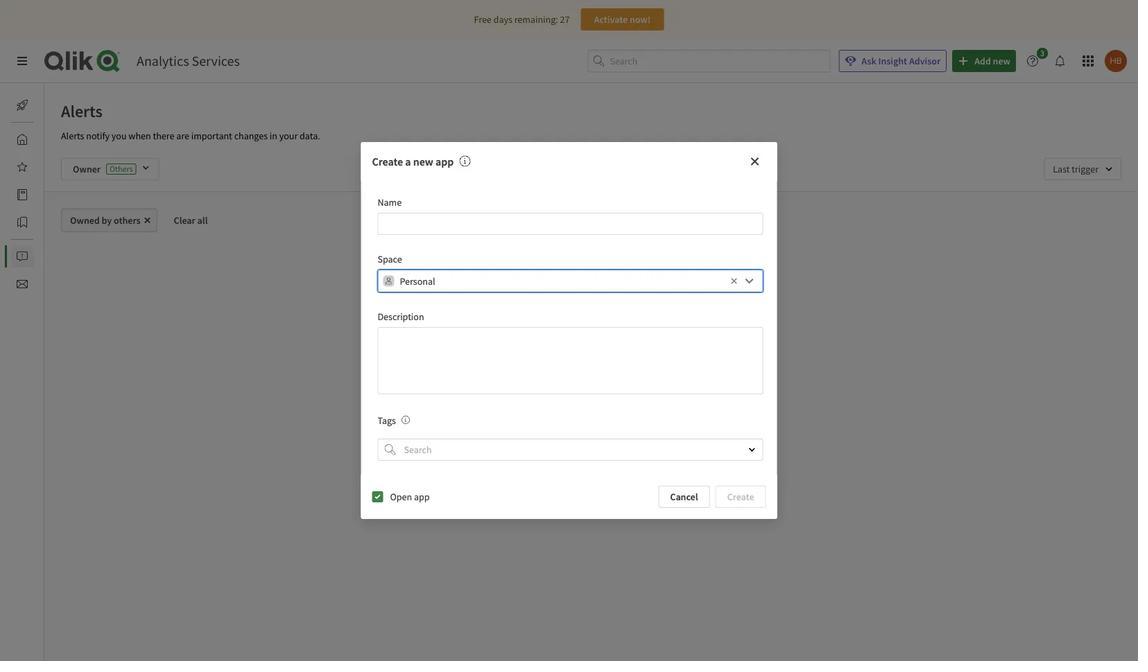 Task type: vqa. For each thing, say whether or not it's contained in the screenshot.
"sample"
no



Task type: describe. For each thing, give the bounding box(es) containing it.
owned
[[70, 214, 100, 227]]

insight
[[878, 55, 907, 67]]

0 vertical spatial your
[[279, 130, 298, 142]]

create for create a new app
[[372, 155, 403, 169]]

data.
[[300, 130, 320, 142]]

collections image
[[17, 217, 28, 228]]

free
[[474, 13, 492, 26]]

analytics
[[137, 52, 189, 70]]

or
[[609, 380, 618, 393]]

are inside try adjusting your search or filters to find what you are looking for.
[[578, 394, 591, 406]]

ask insight advisor
[[862, 55, 941, 67]]

owned by others button
[[61, 209, 157, 232]]

alerts image
[[17, 251, 28, 262]]

others
[[114, 214, 141, 227]]

in
[[270, 130, 277, 142]]

adjusting
[[521, 380, 558, 393]]

clear all button
[[163, 209, 219, 232]]

searchbar element
[[588, 50, 830, 72]]

description
[[378, 311, 424, 323]]

catalog link
[[11, 184, 75, 206]]

last trigger image
[[1044, 158, 1121, 180]]

changes
[[234, 130, 268, 142]]

you inside try adjusting your search or filters to find what you are looking for.
[[561, 394, 576, 406]]

to
[[645, 380, 653, 393]]

looking
[[593, 394, 623, 406]]

space
[[378, 253, 402, 266]]

ask
[[862, 55, 876, 67]]

navigation pane element
[[0, 89, 75, 301]]

open
[[390, 491, 412, 503]]

0 vertical spatial you
[[112, 130, 127, 142]]

by
[[102, 214, 112, 227]]

Search text field
[[401, 439, 736, 461]]

find
[[655, 380, 671, 393]]

Space text field
[[400, 270, 727, 293]]

Description text field
[[378, 327, 763, 395]]

analytics services element
[[137, 52, 240, 70]]

now!
[[630, 13, 651, 26]]

home link
[[11, 128, 69, 151]]

clear
[[174, 214, 195, 227]]

free days remaining: 27
[[474, 13, 570, 26]]

ask insight advisor button
[[839, 50, 947, 72]]

0 horizontal spatial are
[[176, 130, 189, 142]]

remaining:
[[514, 13, 558, 26]]

search
[[581, 380, 607, 393]]

start typing a tag name. select an existing tag or create a new tag by pressing enter or comma. press backspace to remove a tag. image
[[402, 416, 410, 424]]

alerts notify you when there are important changes in your data.
[[61, 130, 320, 142]]

what
[[673, 380, 693, 393]]

1 vertical spatial app
[[414, 491, 430, 503]]

services
[[192, 52, 240, 70]]



Task type: locate. For each thing, give the bounding box(es) containing it.
create down open image
[[727, 491, 754, 503]]

alerts up notify in the left top of the page
[[61, 101, 102, 121]]

activate now! link
[[581, 8, 664, 31]]

cancel
[[670, 491, 698, 503]]

clear all
[[174, 214, 208, 227]]

app right open
[[414, 491, 430, 503]]

tags
[[378, 415, 396, 427]]

1 horizontal spatial app
[[436, 155, 454, 169]]

0 vertical spatial are
[[176, 130, 189, 142]]

when
[[129, 130, 151, 142]]

filters
[[620, 380, 643, 393]]

your inside try adjusting your search or filters to find what you are looking for.
[[560, 380, 579, 393]]

all
[[197, 214, 208, 227]]

1 vertical spatial are
[[578, 394, 591, 406]]

0 horizontal spatial app
[[414, 491, 430, 503]]

1 horizontal spatial create
[[727, 491, 754, 503]]

0 horizontal spatial your
[[279, 130, 298, 142]]

there
[[153, 130, 174, 142]]

are right there
[[176, 130, 189, 142]]

1 vertical spatial your
[[560, 380, 579, 393]]

notify
[[86, 130, 110, 142]]

analytics services
[[137, 52, 240, 70]]

open app
[[390, 491, 430, 503]]

you left when
[[112, 130, 127, 142]]

2 alerts from the top
[[61, 130, 84, 142]]

cancel button
[[658, 486, 710, 508]]

app
[[436, 155, 454, 169], [414, 491, 430, 503]]

your left search
[[560, 380, 579, 393]]

catalog
[[44, 189, 75, 201]]

0 vertical spatial alerts
[[61, 101, 102, 121]]

you left looking
[[561, 394, 576, 406]]

for.
[[625, 394, 638, 406]]

1 vertical spatial create
[[727, 491, 754, 503]]

create left "a" on the left of the page
[[372, 155, 403, 169]]

subscriptions image
[[17, 279, 28, 290]]

create inside create button
[[727, 491, 754, 503]]

alerts for alerts notify you when there are important changes in your data.
[[61, 130, 84, 142]]

1 horizontal spatial you
[[561, 394, 576, 406]]

owned by others
[[70, 214, 141, 227]]

are
[[176, 130, 189, 142], [578, 394, 591, 406]]

your
[[279, 130, 298, 142], [560, 380, 579, 393]]

1 vertical spatial you
[[561, 394, 576, 406]]

are down search
[[578, 394, 591, 406]]

days
[[494, 13, 512, 26]]

create for create
[[727, 491, 754, 503]]

open sidebar menu image
[[17, 55, 28, 67]]

home
[[44, 133, 69, 146]]

search image
[[385, 444, 396, 456]]

open image
[[748, 446, 756, 454]]

try adjusting your search or filters to find what you are looking for.
[[506, 380, 693, 406]]

27
[[560, 13, 570, 26]]

alerts for alerts
[[61, 101, 102, 121]]

Search text field
[[610, 50, 830, 72]]

1 horizontal spatial are
[[578, 394, 591, 406]]

alerts left notify in the left top of the page
[[61, 130, 84, 142]]

create a new app
[[372, 155, 454, 169]]

0 vertical spatial create
[[372, 155, 403, 169]]

alerts
[[61, 101, 102, 121], [61, 130, 84, 142]]

Name text field
[[378, 213, 763, 235]]

create
[[372, 155, 403, 169], [727, 491, 754, 503]]

filters region
[[44, 147, 1138, 191]]

activate
[[594, 13, 628, 26]]

app right new
[[436, 155, 454, 169]]

try
[[506, 380, 519, 393]]

you
[[112, 130, 127, 142], [561, 394, 576, 406]]

search element
[[385, 444, 396, 456]]

name
[[378, 196, 402, 209]]

your right in
[[279, 130, 298, 142]]

start typing a tag name. select an existing tag or create a new tag by pressing enter or comma. press backspace to remove a tag. tooltip
[[396, 415, 410, 427]]

1 alerts from the top
[[61, 101, 102, 121]]

0 horizontal spatial create
[[372, 155, 403, 169]]

new
[[413, 155, 433, 169]]

0 vertical spatial app
[[436, 155, 454, 169]]

1 horizontal spatial your
[[560, 380, 579, 393]]

0 horizontal spatial you
[[112, 130, 127, 142]]

create a new app dialog
[[361, 142, 777, 519]]

1 vertical spatial alerts
[[61, 130, 84, 142]]

advisor
[[909, 55, 941, 67]]

create button
[[715, 486, 766, 508]]

favorites image
[[17, 162, 28, 173]]

a
[[405, 155, 411, 169]]

important
[[191, 130, 232, 142]]

activate now!
[[594, 13, 651, 26]]



